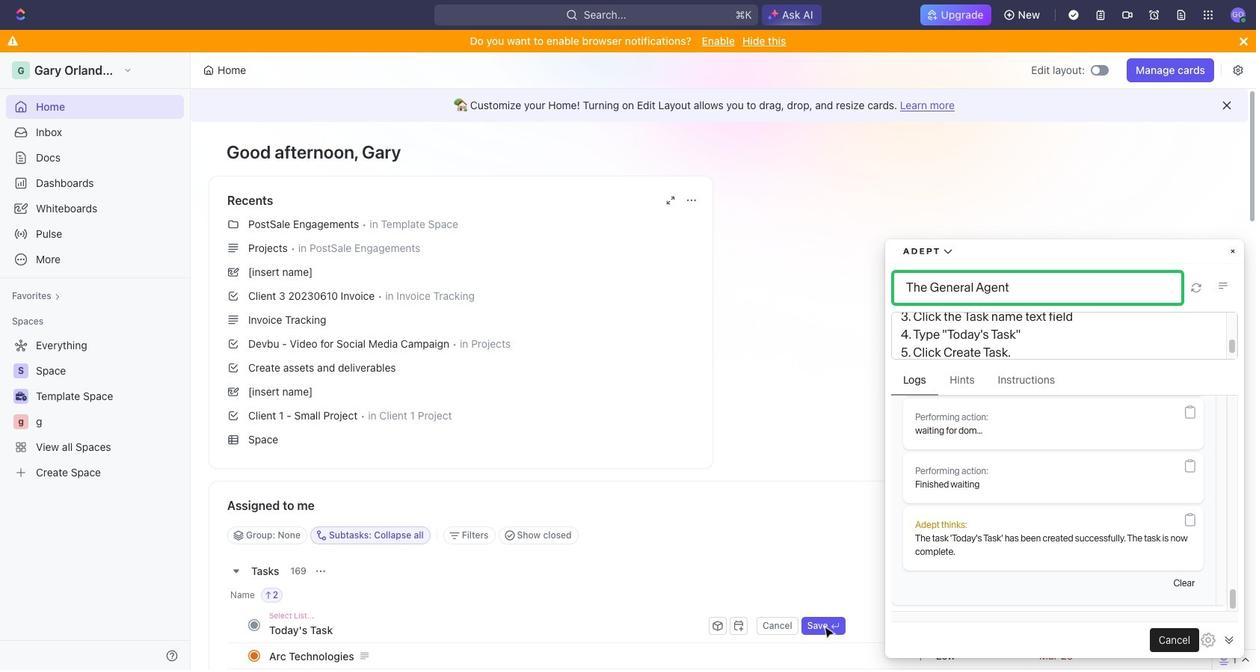 Task type: locate. For each thing, give the bounding box(es) containing it.
tree
[[6, 334, 184, 485]]

alert
[[191, 89, 1248, 122]]

tree inside sidebar navigation
[[6, 334, 184, 485]]

Search tasks... text field
[[1003, 524, 1152, 547]]

Task name or type '/' for commands text field
[[269, 618, 706, 642]]

sidebar navigation
[[0, 52, 194, 670]]



Task type: vqa. For each thing, say whether or not it's contained in the screenshot.
the rightmost Hide
no



Task type: describe. For each thing, give the bounding box(es) containing it.
g, , element
[[13, 414, 28, 429]]

business time image
[[15, 392, 27, 401]]

space, , element
[[13, 363, 28, 378]]

gary orlando's workspace, , element
[[12, 61, 30, 79]]



